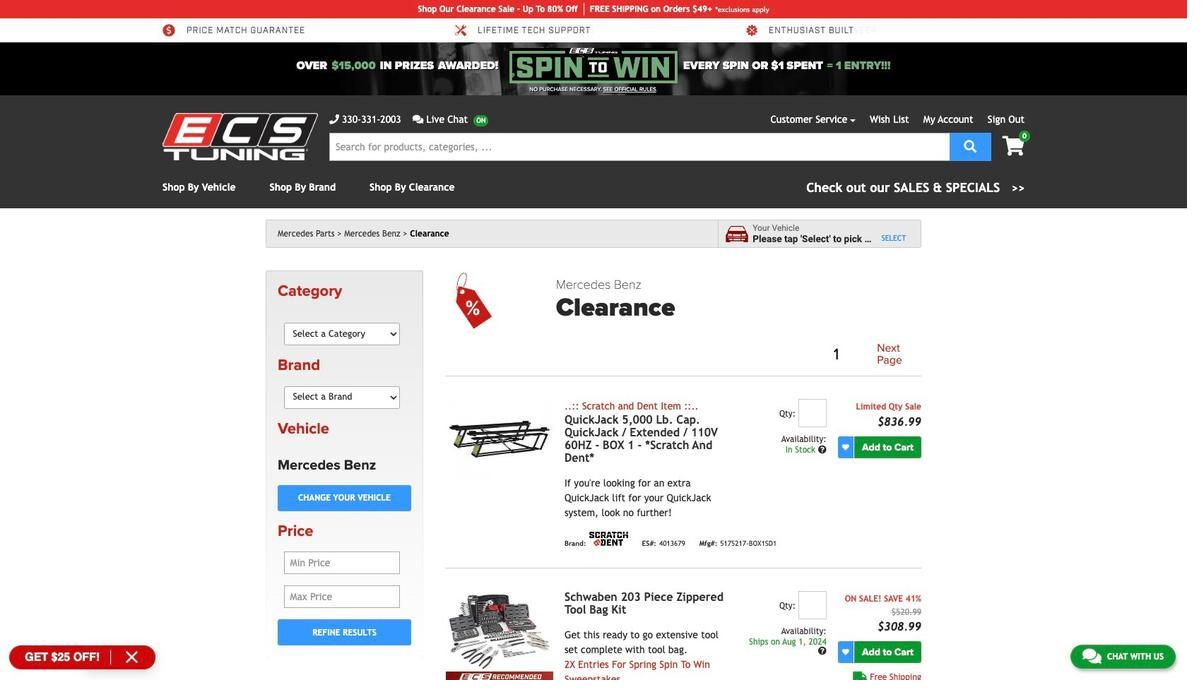 Task type: locate. For each thing, give the bounding box(es) containing it.
phone image
[[329, 115, 339, 124]]

ecs tuning 'spin to win' contest logo image
[[510, 48, 678, 83]]

ecs tuning recommends this product. image
[[446, 672, 553, 681]]

search image
[[964, 140, 977, 152]]

0 horizontal spatial comments image
[[413, 115, 424, 124]]

add to wish list image right question circle icon
[[842, 649, 850, 656]]

comments image
[[413, 115, 424, 124], [1083, 648, 1102, 665]]

1 add to wish list image from the top
[[842, 444, 850, 451]]

1 vertical spatial add to wish list image
[[842, 649, 850, 656]]

1 horizontal spatial comments image
[[1083, 648, 1102, 665]]

1 vertical spatial comments image
[[1083, 648, 1102, 665]]

0 vertical spatial add to wish list image
[[842, 444, 850, 451]]

2 add to wish list image from the top
[[842, 649, 850, 656]]

add to wish list image right question circle image
[[842, 444, 850, 451]]

Search text field
[[329, 133, 950, 161]]

None number field
[[799, 399, 827, 428], [799, 592, 827, 620], [799, 399, 827, 428], [799, 592, 827, 620]]

add to wish list image
[[842, 444, 850, 451], [842, 649, 850, 656]]

es#2996482 - 014121sch01akt2 - schwaben 203 piece zippered tool bag kit  - get this ready to go extensive tool set complete with tool bag. - schwaben - audi bmw volkswagen mercedes benz mini porsche image
[[446, 592, 553, 672]]

shopping cart image
[[1003, 136, 1025, 156]]



Task type: describe. For each thing, give the bounding box(es) containing it.
Max Price number field
[[284, 586, 400, 609]]

Min Price number field
[[284, 552, 400, 575]]

scratch & dent - corporate logo image
[[589, 532, 628, 546]]

question circle image
[[818, 648, 827, 656]]

question circle image
[[818, 446, 827, 454]]

es#4013679 - 5175217-box1sd1 - quickjack 5,000 lb. cap. quickjack / extended / 110v 60hz - box 1 - *scratch and dent* - if you're looking for an extra quickjack lift for your quickjack system, look no further! - scratch & dent - audi bmw volkswagen mercedes benz mini porsche image
[[446, 399, 553, 480]]

ecs tuning image
[[163, 113, 318, 160]]

0 vertical spatial comments image
[[413, 115, 424, 124]]

paginated product list navigation navigation
[[556, 340, 922, 370]]



Task type: vqa. For each thing, say whether or not it's contained in the screenshot.
number field
yes



